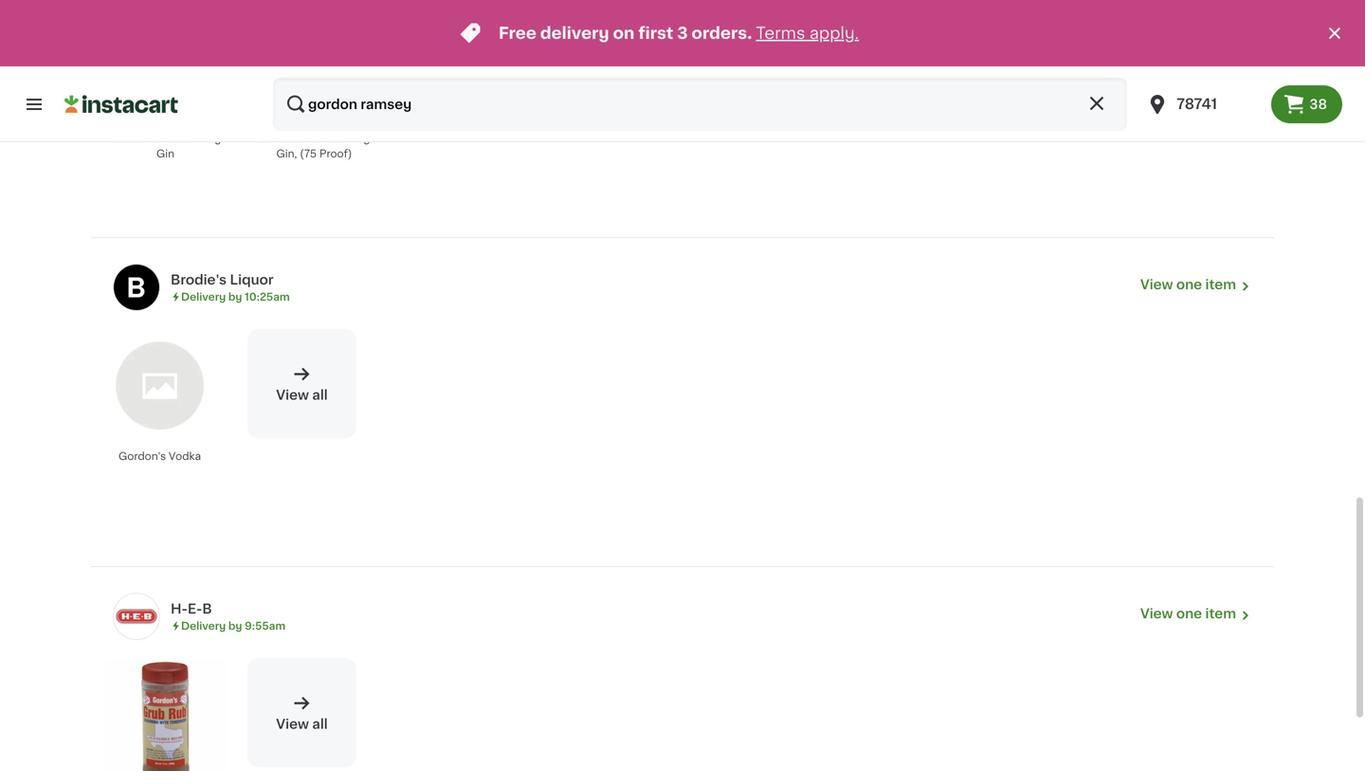 Task type: describe. For each thing, give the bounding box(es) containing it.
h-e-b show all 1 items element
[[171, 599, 1141, 618]]

brodie's liquor show all 1 items element
[[171, 270, 1141, 289]]

(75
[[300, 148, 317, 159]]

Search field
[[273, 78, 1128, 131]]

gordon's for gin,
[[259, 133, 306, 144]]

gordon's for gin
[[110, 133, 157, 144]]

orders.
[[692, 25, 752, 41]]

38 button
[[1272, 85, 1343, 123]]

item carousel region for brodie's liquor
[[72, 321, 1275, 574]]

1 78741 button from the left
[[1135, 78, 1272, 131]]

view all for h-e-b
[[276, 717, 328, 731]]

2 78741 button from the left
[[1147, 78, 1261, 131]]

liquor
[[230, 273, 274, 286]]

vodka
[[169, 451, 201, 461]]

proof)
[[320, 148, 352, 159]]

gordon's vodka
[[119, 451, 201, 461]]

view all for brodie's liquor
[[276, 388, 328, 402]]

delivery
[[540, 25, 609, 41]]

gin,
[[276, 148, 297, 159]]

3
[[677, 25, 688, 41]]

h-e-b
[[171, 602, 212, 615]]

gordon's london dry gin, (75 proof)
[[259, 133, 370, 159]]

delivery for liquor
[[181, 291, 226, 302]]

78741
[[1177, 97, 1218, 111]]

gordon's london dry gin button
[[99, 0, 232, 172]]

9:55am
[[245, 621, 286, 631]]

view all link for brodie's liquor
[[248, 329, 357, 438]]

terms
[[756, 25, 806, 41]]

free
[[499, 25, 537, 41]]

0 vertical spatial view all link
[[396, 0, 505, 109]]

0 vertical spatial view all
[[425, 59, 477, 72]]

gordon's vodka image
[[104, 330, 215, 441]]

b
[[202, 602, 212, 615]]

dry for gordon's london dry gin, (75 proof)
[[351, 133, 370, 144]]

limited time offer region
[[0, 0, 1324, 66]]

item for brodie's liquor
[[1206, 278, 1237, 291]]



Task type: locate. For each thing, give the bounding box(es) containing it.
2 one from the top
[[1177, 607, 1203, 620]]

london up 'proof)'
[[309, 133, 349, 144]]

delivery for e-
[[181, 621, 226, 631]]

dry up 'proof)'
[[351, 133, 370, 144]]

view one item for brodie's liquor
[[1141, 278, 1237, 291]]

1 vertical spatial view one item
[[1141, 607, 1237, 620]]

2 vertical spatial all
[[312, 717, 328, 731]]

london inside gordon's london dry gin
[[160, 133, 200, 144]]

1 vertical spatial one
[[1177, 607, 1203, 620]]

view all link for h-e-b
[[248, 658, 357, 767]]

london
[[160, 133, 200, 144], [309, 133, 349, 144]]

gin
[[156, 148, 175, 159]]

all for brodie's liquor
[[312, 388, 328, 402]]

1 by from the top
[[228, 291, 242, 302]]

first
[[639, 25, 674, 41]]

gordon's up the gin
[[110, 133, 157, 144]]

2 by from the top
[[228, 621, 242, 631]]

london inside gordon's london dry gin, (75 proof)
[[309, 133, 349, 144]]

h-
[[171, 602, 188, 615]]

one for brodie's liquor
[[1177, 278, 1203, 291]]

brodie's liquor
[[171, 273, 274, 286]]

1 london from the left
[[160, 133, 200, 144]]

1 item from the top
[[1206, 278, 1237, 291]]

dry for gordon's london dry gin
[[202, 133, 221, 144]]

1 vertical spatial item
[[1206, 607, 1237, 620]]

gordon's up gin,
[[259, 133, 306, 144]]

1 horizontal spatial dry
[[351, 133, 370, 144]]

by for liquor
[[228, 291, 242, 302]]

gordon's inside gordon's london dry gin
[[110, 133, 157, 144]]

None search field
[[273, 78, 1128, 131]]

gordon's london dry gin
[[110, 133, 221, 159]]

london up the gin
[[160, 133, 200, 144]]

by down the "brodie's liquor"
[[228, 291, 242, 302]]

0 vertical spatial view one item
[[1141, 278, 1237, 291]]

1 horizontal spatial london
[[309, 133, 349, 144]]

0 vertical spatial item
[[1206, 278, 1237, 291]]

delivery by 10:25am
[[181, 291, 290, 302]]

gordon's
[[110, 133, 157, 144], [259, 133, 306, 144], [119, 451, 166, 461]]

e-
[[188, 602, 202, 615]]

gordon's london dry gin, (75 proof) button
[[248, 0, 381, 172]]

delivery by 9:55am
[[181, 621, 286, 631]]

1 vertical spatial delivery
[[181, 621, 226, 631]]

1 one from the top
[[1177, 278, 1203, 291]]

view one item
[[1141, 278, 1237, 291], [1141, 607, 1237, 620]]

1 delivery from the top
[[181, 291, 226, 302]]

one
[[1177, 278, 1203, 291], [1177, 607, 1203, 620]]

78741 button
[[1135, 78, 1272, 131], [1147, 78, 1261, 131]]

gordon's vodka button
[[99, 329, 221, 475]]

1 vertical spatial view all link
[[248, 329, 357, 438]]

10:25am
[[245, 291, 290, 302]]

gordon's left vodka
[[119, 451, 166, 461]]

1 dry from the left
[[202, 133, 221, 144]]

one for h-e-b
[[1177, 607, 1203, 620]]

1 vertical spatial item carousel region
[[72, 650, 1275, 771]]

38
[[1310, 98, 1328, 111]]

view all
[[425, 59, 477, 72], [276, 388, 328, 402], [276, 717, 328, 731]]

2 london from the left
[[309, 133, 349, 144]]

1 vertical spatial view all
[[276, 388, 328, 402]]

item
[[1206, 278, 1237, 291], [1206, 607, 1237, 620]]

london for gin
[[160, 133, 200, 144]]

apply.
[[810, 25, 859, 41]]

dry inside gordon's london dry gin, (75 proof)
[[351, 133, 370, 144]]

delivery down brodie's
[[181, 291, 226, 302]]

free delivery on first 3 orders. terms apply.
[[499, 25, 859, 41]]

0 horizontal spatial london
[[160, 133, 200, 144]]

2 item carousel region from the top
[[72, 650, 1275, 771]]

dry
[[202, 133, 221, 144], [351, 133, 370, 144]]

by for e-
[[228, 621, 242, 631]]

by
[[228, 291, 242, 302], [228, 621, 242, 631]]

gordon's seasoning, with tenderizer, old family recipe image
[[104, 659, 227, 771]]

item carousel region
[[72, 321, 1275, 574], [72, 650, 1275, 771]]

2 vertical spatial view all
[[276, 717, 328, 731]]

0 vertical spatial by
[[228, 291, 242, 302]]

gordon's london dry gin image
[[104, 1, 227, 123]]

all for h-e-b
[[312, 717, 328, 731]]

delivery down 'b'
[[181, 621, 226, 631]]

delivery
[[181, 291, 226, 302], [181, 621, 226, 631]]

view all link
[[396, 0, 505, 109], [248, 329, 357, 438], [248, 658, 357, 767]]

terms apply. link
[[756, 25, 859, 41]]

item for h-e-b
[[1206, 607, 1237, 620]]

2 delivery from the top
[[181, 621, 226, 631]]

1 vertical spatial by
[[228, 621, 242, 631]]

gordon's inside gordon's london dry gin, (75 proof)
[[259, 133, 306, 144]]

1 vertical spatial all
[[312, 388, 328, 402]]

by left 9:55am
[[228, 621, 242, 631]]

view
[[425, 59, 458, 72], [1141, 278, 1174, 291], [276, 388, 309, 402], [1141, 607, 1174, 620], [276, 717, 309, 731]]

brodie's
[[171, 273, 227, 286]]

1 item carousel region from the top
[[72, 321, 1275, 574]]

dry inside gordon's london dry gin
[[202, 133, 221, 144]]

on
[[613, 25, 635, 41]]

0 vertical spatial one
[[1177, 278, 1203, 291]]

2 view one item from the top
[[1141, 607, 1237, 620]]

item carousel region for h-e-b
[[72, 650, 1275, 771]]

0 vertical spatial all
[[461, 59, 477, 72]]

0 vertical spatial item carousel region
[[72, 321, 1275, 574]]

1 view one item from the top
[[1141, 278, 1237, 291]]

0 vertical spatial delivery
[[181, 291, 226, 302]]

gordon's london dry gin, (75 proof) image
[[253, 1, 376, 123]]

view one item for h-e-b
[[1141, 607, 1237, 620]]

all
[[461, 59, 477, 72], [312, 388, 328, 402], [312, 717, 328, 731]]

2 vertical spatial view all link
[[248, 658, 357, 767]]

instacart logo image
[[64, 93, 178, 116]]

0 horizontal spatial dry
[[202, 133, 221, 144]]

2 item from the top
[[1206, 607, 1237, 620]]

dry down gordon's london dry gin image
[[202, 133, 221, 144]]

gordon's inside 'button'
[[119, 451, 166, 461]]

2 dry from the left
[[351, 133, 370, 144]]

london for gin,
[[309, 133, 349, 144]]



Task type: vqa. For each thing, say whether or not it's contained in the screenshot.
the bottommost ITEM
yes



